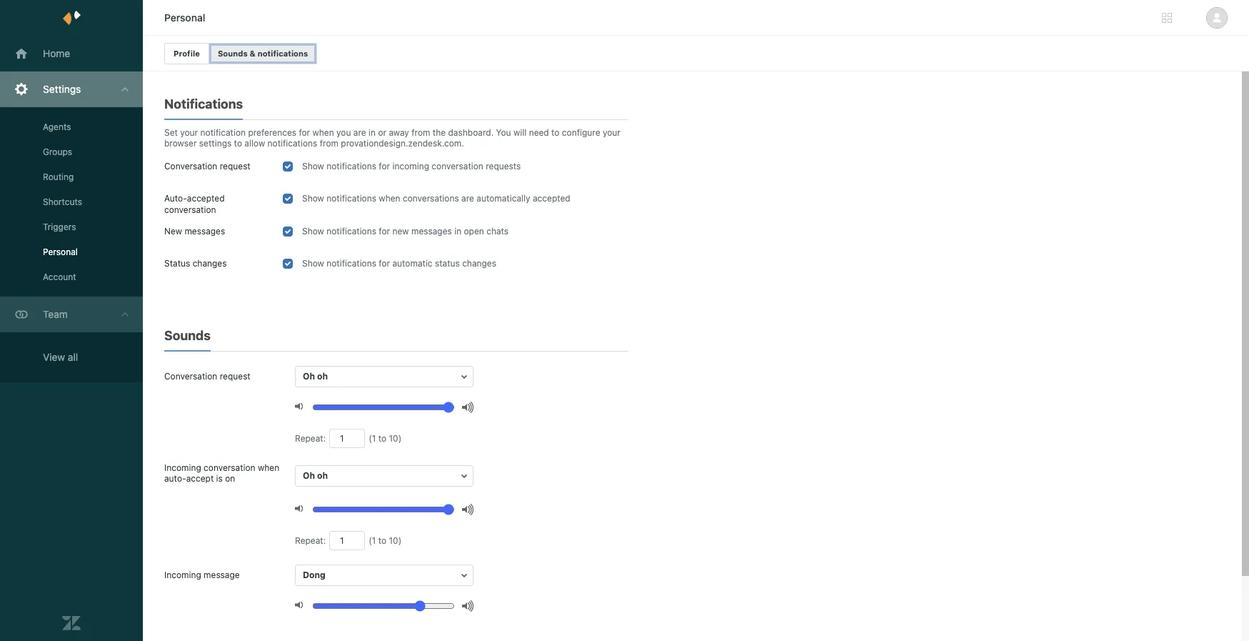 Task type: vqa. For each thing, say whether or not it's contained in the screenshot.
'can'
no



Task type: describe. For each thing, give the bounding box(es) containing it.
away
[[389, 127, 409, 138]]

2 10) from the top
[[389, 535, 402, 546]]

1 horizontal spatial in
[[455, 226, 462, 237]]

settings
[[43, 83, 81, 95]]

will
[[514, 127, 527, 138]]

oh oh for incoming conversation when auto-accept is on
[[303, 470, 328, 481]]

new
[[393, 226, 409, 237]]

sounds & notifications
[[218, 49, 308, 58]]

configure
[[562, 127, 601, 138]]

conversation for status
[[164, 161, 218, 172]]

&
[[250, 49, 256, 58]]

conversation request for conversation
[[164, 371, 251, 382]]

message
[[204, 570, 240, 580]]

conversations
[[403, 193, 459, 204]]

request for oh
[[220, 371, 251, 382]]

incoming
[[393, 161, 430, 172]]

new messages
[[164, 226, 225, 237]]

1 vertical spatial personal
[[43, 247, 78, 257]]

oh for conversation request
[[303, 371, 315, 382]]

1 10) from the top
[[389, 433, 402, 444]]

oh for conversation request
[[317, 371, 328, 382]]

settings
[[199, 138, 232, 149]]

show for show notifications for automatic status changes
[[302, 258, 324, 269]]

when for incoming conversation when auto-accept is on
[[258, 462, 280, 473]]

incoming message
[[164, 570, 240, 580]]

set
[[164, 127, 178, 138]]

request for show
[[220, 161, 251, 172]]

2 (1 to 10) from the top
[[369, 535, 402, 546]]

0 vertical spatial conversation
[[432, 161, 484, 172]]

notifications for show notifications for new messages in open chats
[[327, 226, 377, 237]]

status
[[164, 258, 190, 269]]

shortcuts
[[43, 197, 82, 207]]

is
[[216, 473, 223, 484]]

in inside set your notification preferences for when you are in or away from the dashboard. you will need to configure your browser settings to allow notifications from provationdesign.zendesk.com.
[[369, 127, 376, 138]]

profile
[[174, 49, 200, 58]]

automatic
[[393, 258, 433, 269]]

you
[[496, 127, 511, 138]]

or
[[378, 127, 387, 138]]

accepted inside auto-accepted conversation
[[187, 193, 225, 204]]

oh for incoming conversation when auto-accept is on
[[303, 470, 315, 481]]

open
[[464, 226, 484, 237]]

notifications
[[164, 96, 243, 111]]

2 your from the left
[[603, 127, 621, 138]]

dashboard.
[[448, 127, 494, 138]]

notifications for show notifications when conversations are automatically accepted
[[327, 193, 377, 204]]

home
[[43, 47, 70, 59]]

routing
[[43, 172, 74, 182]]

when for show notifications when conversations are automatically accepted
[[379, 193, 401, 204]]

profile button
[[164, 43, 209, 64]]

browser
[[164, 138, 197, 149]]

2 (1 from the top
[[369, 535, 376, 546]]

view all
[[43, 351, 78, 363]]

oh oh for conversation request
[[303, 371, 328, 382]]



Task type: locate. For each thing, give the bounding box(es) containing it.
1 oh from the top
[[303, 371, 315, 382]]

preferences
[[248, 127, 297, 138]]

1 accepted from the left
[[187, 193, 225, 204]]

1 your from the left
[[180, 127, 198, 138]]

notifications inside button
[[258, 49, 308, 58]]

incoming
[[164, 462, 201, 473], [164, 570, 201, 580]]

1 horizontal spatial accepted
[[533, 193, 571, 204]]

2 vertical spatial when
[[258, 462, 280, 473]]

changes right status
[[193, 258, 227, 269]]

3 show from the top
[[302, 226, 324, 237]]

status changes
[[164, 258, 227, 269]]

set your notification preferences for when you are in or away from the dashboard. you will need to configure your browser settings to allow notifications from provationdesign.zendesk.com.
[[164, 127, 621, 149]]

1 vertical spatial 10)
[[389, 535, 402, 546]]

1 horizontal spatial from
[[412, 127, 431, 138]]

2 conversation from the top
[[164, 371, 218, 382]]

groups
[[43, 147, 72, 157]]

automatically
[[477, 193, 531, 204]]

when left you
[[313, 127, 334, 138]]

1 vertical spatial (1 to 10)
[[369, 535, 402, 546]]

1 (1 from the top
[[369, 433, 376, 444]]

1 vertical spatial incoming
[[164, 570, 201, 580]]

0 horizontal spatial messages
[[185, 226, 225, 237]]

personal
[[164, 11, 205, 24], [43, 247, 78, 257]]

in
[[369, 127, 376, 138], [455, 226, 462, 237]]

0 horizontal spatial in
[[369, 127, 376, 138]]

show notifications for new messages in open chats
[[302, 226, 509, 237]]

sounds for sounds
[[164, 328, 211, 343]]

show for show notifications for incoming conversation requests
[[302, 161, 324, 172]]

0 horizontal spatial sounds
[[164, 328, 211, 343]]

incoming for incoming message
[[164, 570, 201, 580]]

incoming inside incoming conversation when auto-accept is on
[[164, 462, 201, 473]]

conversation
[[432, 161, 484, 172], [164, 204, 216, 215], [204, 462, 256, 473]]

oh for incoming conversation when auto-accept is on
[[317, 470, 328, 481]]

messages down auto-accepted conversation
[[185, 226, 225, 237]]

1 vertical spatial sounds
[[164, 328, 211, 343]]

0 vertical spatial are
[[354, 127, 366, 138]]

need
[[529, 127, 549, 138]]

0 horizontal spatial are
[[354, 127, 366, 138]]

1 vertical spatial repeat:
[[295, 535, 326, 546]]

1 show from the top
[[302, 161, 324, 172]]

repeat:
[[295, 433, 326, 444], [295, 535, 326, 546]]

0 vertical spatial incoming
[[164, 462, 201, 473]]

view
[[43, 351, 65, 363]]

1 messages from the left
[[185, 226, 225, 237]]

notifications right allow
[[268, 138, 318, 149]]

2 request from the top
[[220, 371, 251, 382]]

incoming for incoming conversation when auto-accept is on
[[164, 462, 201, 473]]

conversation down the auto-
[[164, 204, 216, 215]]

1 changes from the left
[[193, 258, 227, 269]]

when inside incoming conversation when auto-accept is on
[[258, 462, 280, 473]]

for inside set your notification preferences for when you are in or away from the dashboard. you will need to configure your browser settings to allow notifications from provationdesign.zendesk.com.
[[299, 127, 310, 138]]

2 oh oh from the top
[[303, 470, 328, 481]]

0 vertical spatial 10)
[[389, 433, 402, 444]]

0 vertical spatial request
[[220, 161, 251, 172]]

for right preferences on the top of the page
[[299, 127, 310, 138]]

2 messages from the left
[[412, 226, 452, 237]]

None range field
[[312, 401, 455, 414], [312, 503, 455, 516], [312, 600, 455, 612], [312, 401, 455, 414], [312, 503, 455, 516], [312, 600, 455, 612]]

conversation down dashboard.
[[432, 161, 484, 172]]

for left automatic
[[379, 258, 390, 269]]

triggers
[[43, 222, 76, 232]]

oh
[[303, 371, 315, 382], [303, 470, 315, 481]]

sounds inside button
[[218, 49, 248, 58]]

your right set
[[180, 127, 198, 138]]

1 horizontal spatial when
[[313, 127, 334, 138]]

1 horizontal spatial your
[[603, 127, 621, 138]]

requests
[[486, 161, 521, 172]]

agents
[[43, 121, 71, 132]]

1 vertical spatial conversation
[[164, 204, 216, 215]]

zendesk products image
[[1163, 13, 1173, 23]]

personal up profile
[[164, 11, 205, 24]]

0 vertical spatial in
[[369, 127, 376, 138]]

show for show notifications for new messages in open chats
[[302, 226, 324, 237]]

1 repeat: from the top
[[295, 433, 326, 444]]

accepted right automatically
[[533, 193, 571, 204]]

1 vertical spatial oh
[[303, 470, 315, 481]]

when right on on the bottom left
[[258, 462, 280, 473]]

1 vertical spatial are
[[462, 193, 475, 204]]

conversation inside auto-accepted conversation
[[164, 204, 216, 215]]

conversation
[[164, 161, 218, 172], [164, 371, 218, 382]]

(1
[[369, 433, 376, 444], [369, 535, 376, 546]]

1 conversation request from the top
[[164, 161, 251, 172]]

auto-accepted conversation
[[164, 193, 225, 215]]

1 oh from the top
[[317, 371, 328, 382]]

the
[[433, 127, 446, 138]]

from
[[412, 127, 431, 138], [320, 138, 339, 149]]

from left the
[[412, 127, 431, 138]]

2 oh from the top
[[303, 470, 315, 481]]

2 vertical spatial conversation
[[204, 462, 256, 473]]

0 horizontal spatial when
[[258, 462, 280, 473]]

auto-
[[164, 473, 186, 484]]

notifications for show notifications for automatic status changes
[[327, 258, 377, 269]]

accepted
[[187, 193, 225, 204], [533, 193, 571, 204]]

4 show from the top
[[302, 258, 324, 269]]

2 horizontal spatial when
[[379, 193, 401, 204]]

from left or
[[320, 138, 339, 149]]

all
[[68, 351, 78, 363]]

request
[[220, 161, 251, 172], [220, 371, 251, 382]]

in left open
[[455, 226, 462, 237]]

None number field
[[330, 429, 365, 448], [330, 531, 365, 550], [330, 429, 365, 448], [330, 531, 365, 550]]

2 incoming from the top
[[164, 570, 201, 580]]

0 vertical spatial conversation
[[164, 161, 218, 172]]

conversation request
[[164, 161, 251, 172], [164, 371, 251, 382]]

incoming conversation when auto-accept is on
[[164, 462, 280, 484]]

0 horizontal spatial changes
[[193, 258, 227, 269]]

are up open
[[462, 193, 475, 204]]

0 vertical spatial sounds
[[218, 49, 248, 58]]

on
[[225, 473, 235, 484]]

oh
[[317, 371, 328, 382], [317, 470, 328, 481]]

notification
[[201, 127, 246, 138]]

team
[[43, 308, 68, 320]]

1 vertical spatial request
[[220, 371, 251, 382]]

for
[[299, 127, 310, 138], [379, 161, 390, 172], [379, 226, 390, 237], [379, 258, 390, 269]]

1 vertical spatial conversation
[[164, 371, 218, 382]]

conversation inside incoming conversation when auto-accept is on
[[204, 462, 256, 473]]

your
[[180, 127, 198, 138], [603, 127, 621, 138]]

0 vertical spatial oh
[[317, 371, 328, 382]]

0 vertical spatial oh oh
[[303, 371, 328, 382]]

1 vertical spatial (1
[[369, 535, 376, 546]]

provationdesign.zendesk.com.
[[341, 138, 464, 149]]

notifications down you
[[327, 161, 377, 172]]

changes right the status
[[463, 258, 497, 269]]

0 horizontal spatial personal
[[43, 247, 78, 257]]

show
[[302, 161, 324, 172], [302, 193, 324, 204], [302, 226, 324, 237], [302, 258, 324, 269]]

1 horizontal spatial personal
[[164, 11, 205, 24]]

conversation for incoming
[[164, 371, 218, 382]]

sounds & notifications button
[[209, 43, 317, 64]]

you
[[337, 127, 351, 138]]

2 oh from the top
[[317, 470, 328, 481]]

notifications left automatic
[[327, 258, 377, 269]]

changes
[[193, 258, 227, 269], [463, 258, 497, 269]]

incoming left message
[[164, 570, 201, 580]]

for for incoming
[[379, 161, 390, 172]]

messages
[[185, 226, 225, 237], [412, 226, 452, 237]]

0 vertical spatial (1
[[369, 433, 376, 444]]

allow
[[245, 138, 265, 149]]

1 vertical spatial when
[[379, 193, 401, 204]]

for left incoming
[[379, 161, 390, 172]]

notifications right &
[[258, 49, 308, 58]]

0 vertical spatial oh
[[303, 371, 315, 382]]

1 (1 to 10) from the top
[[369, 433, 402, 444]]

0 horizontal spatial accepted
[[187, 193, 225, 204]]

when up 'new'
[[379, 193, 401, 204]]

for for automatic
[[379, 258, 390, 269]]

new
[[164, 226, 182, 237]]

are
[[354, 127, 366, 138], [462, 193, 475, 204]]

are inside set your notification preferences for when you are in or away from the dashboard. you will need to configure your browser settings to allow notifications from provationdesign.zendesk.com.
[[354, 127, 366, 138]]

1 horizontal spatial sounds
[[218, 49, 248, 58]]

status
[[435, 258, 460, 269]]

conversation right auto-
[[204, 462, 256, 473]]

notifications
[[258, 49, 308, 58], [268, 138, 318, 149], [327, 161, 377, 172], [327, 193, 377, 204], [327, 226, 377, 237], [327, 258, 377, 269]]

2 conversation request from the top
[[164, 371, 251, 382]]

for left 'new'
[[379, 226, 390, 237]]

2 changes from the left
[[463, 258, 497, 269]]

are right you
[[354, 127, 366, 138]]

when
[[313, 127, 334, 138], [379, 193, 401, 204], [258, 462, 280, 473]]

notifications left 'new'
[[327, 226, 377, 237]]

2 show from the top
[[302, 193, 324, 204]]

1 conversation from the top
[[164, 161, 218, 172]]

incoming left is
[[164, 462, 201, 473]]

when inside set your notification preferences for when you are in or away from the dashboard. you will need to configure your browser settings to allow notifications from provationdesign.zendesk.com.
[[313, 127, 334, 138]]

accept
[[186, 473, 214, 484]]

show notifications when conversations are automatically accepted
[[302, 193, 571, 204]]

chats
[[487, 226, 509, 237]]

show notifications for automatic status changes
[[302, 258, 497, 269]]

notifications for show notifications for incoming conversation requests
[[327, 161, 377, 172]]

1 vertical spatial in
[[455, 226, 462, 237]]

(1 to 10)
[[369, 433, 402, 444], [369, 535, 402, 546]]

notifications up show notifications for new messages in open chats
[[327, 193, 377, 204]]

dong
[[303, 570, 326, 580]]

to
[[552, 127, 560, 138], [234, 138, 242, 149], [379, 433, 387, 444], [379, 535, 387, 546]]

1 horizontal spatial changes
[[463, 258, 497, 269]]

conversation request for changes
[[164, 161, 251, 172]]

2 repeat: from the top
[[295, 535, 326, 546]]

your right configure in the left of the page
[[603, 127, 621, 138]]

1 horizontal spatial messages
[[412, 226, 452, 237]]

0 vertical spatial personal
[[164, 11, 205, 24]]

1 vertical spatial oh
[[317, 470, 328, 481]]

0 vertical spatial conversation request
[[164, 161, 251, 172]]

in left or
[[369, 127, 376, 138]]

sounds for sounds & notifications
[[218, 49, 248, 58]]

1 incoming from the top
[[164, 462, 201, 473]]

0 vertical spatial (1 to 10)
[[369, 433, 402, 444]]

1 vertical spatial oh oh
[[303, 470, 328, 481]]

2 accepted from the left
[[533, 193, 571, 204]]

oh oh
[[303, 371, 328, 382], [303, 470, 328, 481]]

accepted up new messages
[[187, 193, 225, 204]]

sounds
[[218, 49, 248, 58], [164, 328, 211, 343]]

auto-
[[164, 193, 187, 204]]

10)
[[389, 433, 402, 444], [389, 535, 402, 546]]

1 oh oh from the top
[[303, 371, 328, 382]]

0 vertical spatial repeat:
[[295, 433, 326, 444]]

show for show notifications when conversations are automatically accepted
[[302, 193, 324, 204]]

messages right 'new'
[[412, 226, 452, 237]]

0 horizontal spatial your
[[180, 127, 198, 138]]

for for new
[[379, 226, 390, 237]]

account
[[43, 272, 76, 282]]

show notifications for incoming conversation requests
[[302, 161, 521, 172]]

1 request from the top
[[220, 161, 251, 172]]

notifications inside set your notification preferences for when you are in or away from the dashboard. you will need to configure your browser settings to allow notifications from provationdesign.zendesk.com.
[[268, 138, 318, 149]]

0 vertical spatial when
[[313, 127, 334, 138]]

1 vertical spatial conversation request
[[164, 371, 251, 382]]

1 horizontal spatial are
[[462, 193, 475, 204]]

0 horizontal spatial from
[[320, 138, 339, 149]]

personal up account
[[43, 247, 78, 257]]



